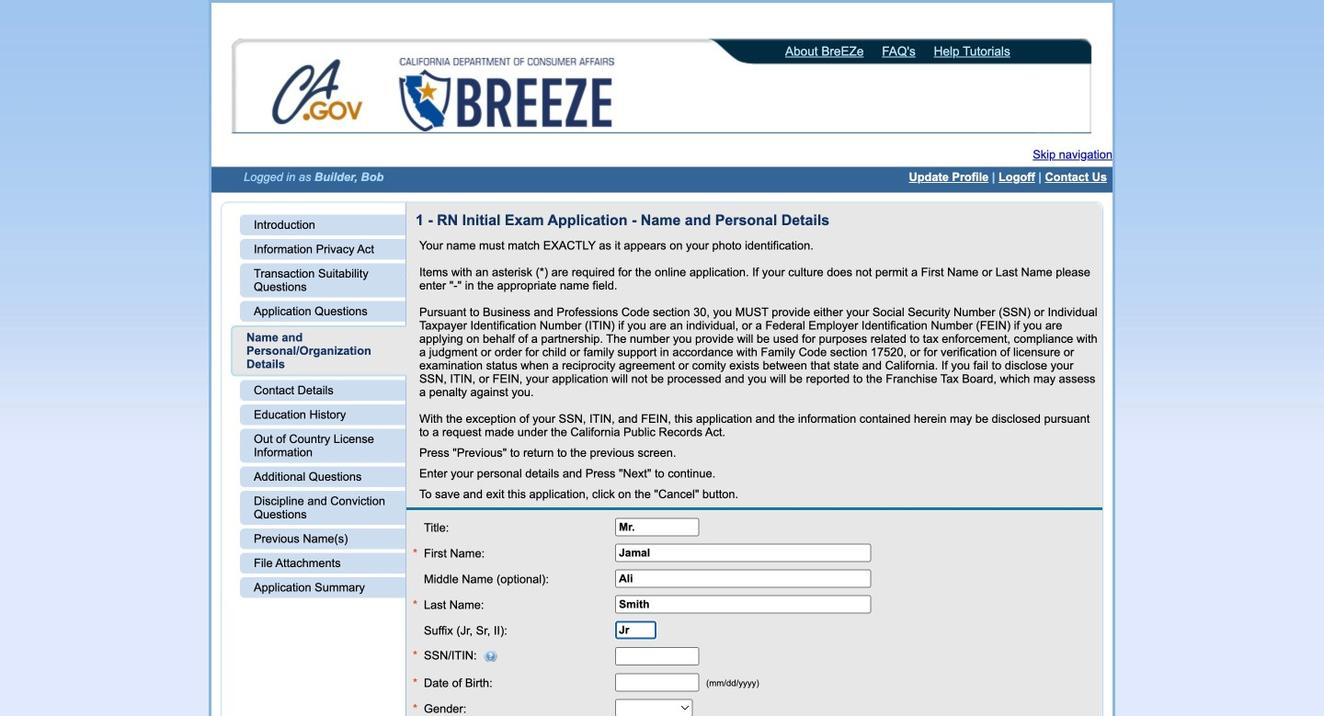Task type: locate. For each thing, give the bounding box(es) containing it.
None text field
[[615, 544, 871, 562], [615, 569, 871, 588], [615, 595, 871, 614], [615, 673, 699, 692], [615, 544, 871, 562], [615, 569, 871, 588], [615, 595, 871, 614], [615, 673, 699, 692]]

None text field
[[615, 518, 699, 536], [615, 621, 657, 639], [615, 647, 699, 666], [615, 518, 699, 536], [615, 621, 657, 639], [615, 647, 699, 666]]

<small>disclosure of your social security number or individual taxpayer identification number is mandatory. section 30 of the business and professions code and public law 94-455 (42 usca 405 (c)(2)(c)) authorize collection of your social security number or individual taxpayer identification number.  your social security number or individual taxpayer identification numberwill be used exclusively for tax enforcement purposes, for purposes of compliance with any judgment or order for family support in accordance with section 11350.6 of the welfare and institutions code, or for verification of licensure, certification or examination status by a licensing or examination entity which utilizes a national examination and where licensure is reciprocal with the requesting state. if you fail to disclose your social security number or individual taxpayer identification number, your application for initial or renewal of licensure/certification will not be processed. you will be reported to the franchise tax board, who may assess a $100 penalty against you.</small> image
[[477, 651, 498, 662]]

state of california breeze image
[[395, 58, 618, 132]]



Task type: describe. For each thing, give the bounding box(es) containing it.
ca.gov image
[[271, 58, 365, 130]]



